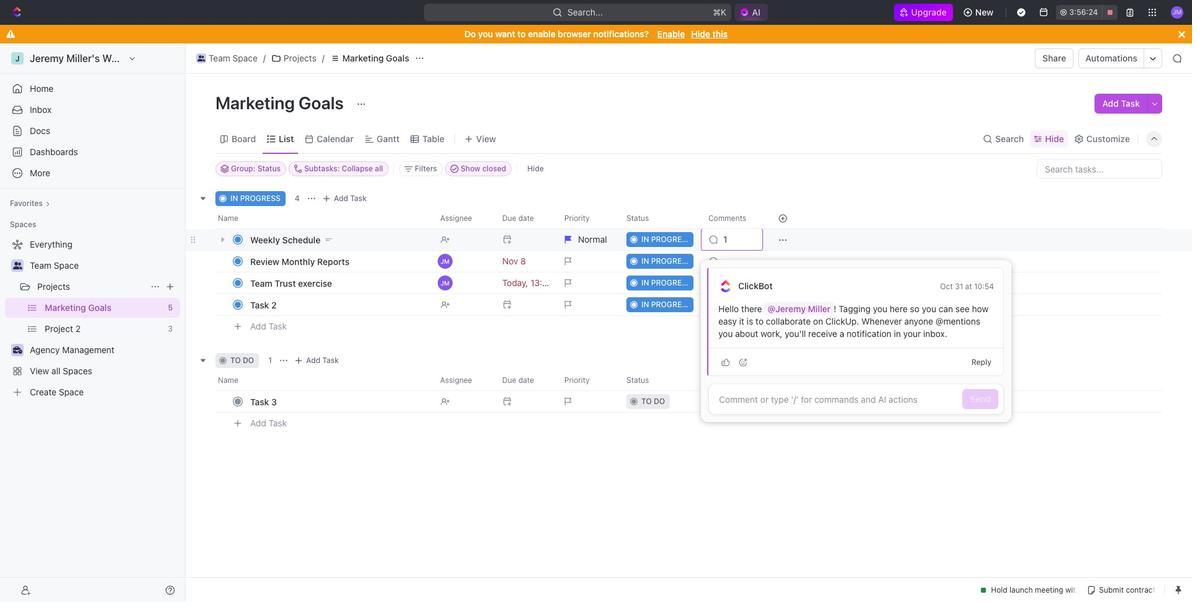 Task type: describe. For each thing, give the bounding box(es) containing it.
browser
[[558, 29, 591, 39]]

reports
[[317, 256, 350, 267]]

so
[[911, 304, 920, 314]]

anyone
[[905, 316, 934, 327]]

1 inside dropdown button
[[724, 234, 728, 245]]

0 vertical spatial team space link
[[193, 51, 261, 66]]

home
[[30, 83, 54, 94]]

weekly schedule link
[[247, 231, 431, 249]]

clickup.
[[826, 316, 860, 327]]

receive
[[809, 329, 838, 339]]

task down 2
[[269, 321, 287, 332]]

add task button up weekly schedule link in the left of the page
[[319, 191, 372, 206]]

add task up the task 3 'link'
[[306, 356, 339, 365]]

⌘k
[[714, 7, 727, 17]]

team for team trust exercise link
[[250, 278, 273, 289]]

task 3
[[250, 397, 277, 407]]

review monthly reports
[[250, 256, 350, 267]]

inbox link
[[5, 100, 180, 120]]

board
[[232, 133, 256, 144]]

send
[[971, 394, 992, 404]]

@mentions
[[936, 316, 981, 327]]

dashboards
[[30, 147, 78, 157]]

in progress
[[230, 194, 281, 203]]

do you want to enable browser notifications? enable hide this
[[465, 29, 728, 39]]

spaces
[[10, 220, 36, 229]]

on
[[814, 316, 824, 327]]

this
[[713, 29, 728, 39]]

add for add task button on top of customize
[[1103, 98, 1120, 109]]

customize button
[[1071, 130, 1134, 148]]

to inside ! tagging you here so you can see how easy it is to collaborate on clickup. whenever anyone @mentions you about work, you'll receive a notification in your inbox.
[[756, 316, 764, 327]]

0 horizontal spatial team space link
[[30, 256, 178, 276]]

work,
[[761, 329, 783, 339]]

do
[[465, 29, 476, 39]]

board link
[[229, 130, 256, 148]]

projects inside tree
[[37, 281, 70, 292]]

add up the task 3 'link'
[[306, 356, 321, 365]]

search
[[996, 133, 1025, 144]]

progress
[[240, 194, 281, 203]]

at
[[966, 282, 973, 291]]

a
[[840, 329, 845, 339]]

0 vertical spatial to
[[518, 29, 526, 39]]

Search tasks... text field
[[1038, 160, 1162, 178]]

calendar link
[[314, 130, 354, 148]]

0 horizontal spatial to
[[230, 356, 241, 365]]

hide button
[[523, 162, 549, 176]]

1 vertical spatial goals
[[299, 93, 344, 113]]

you'll
[[785, 329, 806, 339]]

10:54
[[975, 282, 995, 291]]

enable
[[528, 29, 556, 39]]

new button
[[959, 2, 1002, 22]]

want
[[496, 29, 516, 39]]

monthly
[[282, 256, 315, 267]]

review monthly reports link
[[247, 253, 431, 271]]

0 vertical spatial team
[[209, 53, 230, 63]]

add task button up the task 3 'link'
[[291, 354, 344, 368]]

your
[[904, 329, 922, 339]]

table
[[423, 133, 445, 144]]

hello there @jeremy miller
[[719, 304, 831, 314]]

send button
[[963, 390, 999, 409]]

is
[[747, 316, 754, 327]]

add up weekly schedule link in the left of the page
[[334, 194, 348, 203]]

@jeremy
[[768, 304, 806, 314]]

new
[[976, 7, 994, 17]]

how
[[973, 304, 989, 314]]

hide inside hide button
[[528, 164, 544, 173]]

marketing goals link
[[327, 51, 413, 66]]

add task for add task button under the ‎task 2
[[250, 321, 287, 332]]

0 vertical spatial marketing goals
[[343, 53, 409, 63]]

add task for add task button below "task 3"
[[250, 418, 287, 428]]

0 vertical spatial marketing
[[343, 53, 384, 63]]

1 / from the left
[[263, 53, 266, 63]]

task up weekly schedule link in the left of the page
[[350, 194, 367, 203]]

collaborate
[[766, 316, 811, 327]]

task down the 3
[[269, 418, 287, 428]]

enable
[[658, 29, 685, 39]]

1 horizontal spatial team space
[[209, 53, 258, 63]]

gantt link
[[374, 130, 400, 148]]

calendar
[[317, 133, 354, 144]]

31
[[956, 282, 964, 291]]

weekly
[[250, 235, 280, 245]]

you up whenever
[[874, 304, 888, 314]]

do
[[243, 356, 254, 365]]

1 vertical spatial marketing goals
[[216, 93, 348, 113]]

add task for add task button on top of customize
[[1103, 98, 1141, 109]]

‎task 2 link
[[247, 296, 431, 314]]

add for add task button under the ‎task 2
[[250, 321, 266, 332]]



Task type: locate. For each thing, give the bounding box(es) containing it.
4
[[295, 194, 300, 203]]

task inside the task 3 'link'
[[250, 397, 269, 407]]

sidebar navigation
[[0, 43, 186, 603]]

notifications?
[[594, 29, 649, 39]]

1 horizontal spatial marketing
[[343, 53, 384, 63]]

dashboards link
[[5, 142, 180, 162]]

to right want
[[518, 29, 526, 39]]

1 vertical spatial hide
[[1046, 133, 1065, 144]]

projects
[[284, 53, 317, 63], [37, 281, 70, 292]]

1 vertical spatial user group image
[[13, 262, 22, 270]]

docs
[[30, 125, 50, 136]]

0 horizontal spatial 1
[[268, 356, 272, 365]]

customize
[[1087, 133, 1131, 144]]

reply button
[[967, 355, 997, 370]]

tree inside sidebar navigation
[[5, 235, 180, 403]]

0 horizontal spatial in
[[230, 194, 238, 203]]

0 horizontal spatial hide
[[528, 164, 544, 173]]

tree
[[5, 235, 180, 403]]

0 horizontal spatial team space
[[30, 260, 79, 271]]

search...
[[568, 7, 603, 17]]

user group image
[[197, 55, 205, 62], [13, 262, 22, 270]]

team inside team trust exercise link
[[250, 278, 273, 289]]

add task down the ‎task 2
[[250, 321, 287, 332]]

add task down "task 3"
[[250, 418, 287, 428]]

1 vertical spatial team space
[[30, 260, 79, 271]]

3:56:24 button
[[1057, 5, 1118, 20]]

automations
[[1086, 53, 1138, 63]]

1 vertical spatial 1
[[268, 356, 272, 365]]

hide button
[[1031, 130, 1068, 148]]

0 horizontal spatial user group image
[[13, 262, 22, 270]]

0 vertical spatial hide
[[692, 29, 711, 39]]

team inside tree
[[30, 260, 51, 271]]

task up the task 3 'link'
[[323, 356, 339, 365]]

tree containing team space
[[5, 235, 180, 403]]

0 vertical spatial goals
[[386, 53, 409, 63]]

1 vertical spatial in
[[894, 329, 902, 339]]

1 horizontal spatial projects link
[[268, 51, 320, 66]]

add down ‎task
[[250, 321, 266, 332]]

2 horizontal spatial to
[[756, 316, 764, 327]]

0 horizontal spatial space
[[54, 260, 79, 271]]

space inside sidebar navigation
[[54, 260, 79, 271]]

0 vertical spatial 1
[[724, 234, 728, 245]]

list link
[[277, 130, 294, 148]]

3:56:24
[[1070, 7, 1099, 17]]

1 vertical spatial projects link
[[37, 277, 145, 297]]

inbox.
[[924, 329, 948, 339]]

! tagging you here so you can see how easy it is to collaborate on clickup. whenever anyone @mentions you about work, you'll receive a notification in your inbox.
[[719, 304, 992, 339]]

2 horizontal spatial team
[[250, 278, 273, 289]]

notification
[[847, 329, 892, 339]]

task 3 link
[[247, 393, 431, 411]]

share button
[[1036, 48, 1074, 68]]

add task up weekly schedule link in the left of the page
[[334, 194, 367, 203]]

goals
[[386, 53, 409, 63], [299, 93, 344, 113]]

add task button
[[1096, 94, 1148, 114], [319, 191, 372, 206], [245, 319, 292, 334], [291, 354, 344, 368], [245, 416, 292, 431]]

share
[[1043, 53, 1067, 63]]

1 horizontal spatial in
[[894, 329, 902, 339]]

3
[[272, 397, 277, 407]]

1 button
[[701, 229, 764, 251]]

add for add task button below "task 3"
[[250, 418, 266, 428]]

1 horizontal spatial to
[[518, 29, 526, 39]]

upgrade
[[912, 7, 947, 17]]

0 horizontal spatial team
[[30, 260, 51, 271]]

schedule
[[282, 235, 321, 245]]

1 horizontal spatial /
[[322, 53, 325, 63]]

projects link inside tree
[[37, 277, 145, 297]]

0 horizontal spatial projects link
[[37, 277, 145, 297]]

you
[[478, 29, 493, 39], [874, 304, 888, 314], [922, 304, 937, 314], [719, 329, 733, 339]]

automations button
[[1080, 49, 1144, 68]]

add task button down "task 3"
[[245, 416, 292, 431]]

reply
[[972, 358, 992, 367]]

user group image inside sidebar navigation
[[13, 262, 22, 270]]

add
[[1103, 98, 1120, 109], [334, 194, 348, 203], [250, 321, 266, 332], [306, 356, 321, 365], [250, 418, 266, 428]]

space
[[233, 53, 258, 63], [54, 260, 79, 271]]

1 horizontal spatial hide
[[692, 29, 711, 39]]

‎task
[[250, 300, 269, 310]]

review
[[250, 256, 280, 267]]

2 vertical spatial hide
[[528, 164, 544, 173]]

1 vertical spatial team space link
[[30, 256, 178, 276]]

team space link
[[193, 51, 261, 66], [30, 256, 178, 276]]

0 horizontal spatial /
[[263, 53, 266, 63]]

0 vertical spatial team space
[[209, 53, 258, 63]]

to
[[518, 29, 526, 39], [756, 316, 764, 327], [230, 356, 241, 365]]

hello
[[719, 304, 739, 314]]

!
[[834, 304, 837, 314]]

1 horizontal spatial team space link
[[193, 51, 261, 66]]

@jeremy miller button
[[765, 303, 834, 316]]

whenever
[[862, 316, 903, 327]]

2 vertical spatial to
[[230, 356, 241, 365]]

0 vertical spatial projects
[[284, 53, 317, 63]]

miller
[[809, 304, 831, 314]]

you right 'do'
[[478, 29, 493, 39]]

list
[[279, 133, 294, 144]]

1 vertical spatial to
[[756, 316, 764, 327]]

clickbot
[[739, 281, 773, 291]]

0 horizontal spatial goals
[[299, 93, 344, 113]]

add up customize
[[1103, 98, 1120, 109]]

1 vertical spatial marketing
[[216, 93, 295, 113]]

1 vertical spatial projects
[[37, 281, 70, 292]]

2 horizontal spatial hide
[[1046, 133, 1065, 144]]

team space inside tree
[[30, 260, 79, 271]]

marketing goals
[[343, 53, 409, 63], [216, 93, 348, 113]]

0 horizontal spatial projects
[[37, 281, 70, 292]]

1 vertical spatial team
[[30, 260, 51, 271]]

you down easy
[[719, 329, 733, 339]]

hide
[[692, 29, 711, 39], [1046, 133, 1065, 144], [528, 164, 544, 173]]

0 vertical spatial in
[[230, 194, 238, 203]]

favorites button
[[5, 196, 55, 211]]

hide inside hide dropdown button
[[1046, 133, 1065, 144]]

favorites
[[10, 199, 43, 208]]

0 vertical spatial user group image
[[197, 55, 205, 62]]

1 horizontal spatial goals
[[386, 53, 409, 63]]

marketing
[[343, 53, 384, 63], [216, 93, 295, 113]]

it
[[740, 316, 745, 327]]

1 horizontal spatial 1
[[724, 234, 728, 245]]

in left progress
[[230, 194, 238, 203]]

oct
[[941, 282, 954, 291]]

trust
[[275, 278, 296, 289]]

table link
[[420, 130, 445, 148]]

docs link
[[5, 121, 180, 141]]

there
[[742, 304, 763, 314]]

add task up customize
[[1103, 98, 1141, 109]]

search button
[[980, 130, 1028, 148]]

in inside ! tagging you here so you can see how easy it is to collaborate on clickup. whenever anyone @mentions you about work, you'll receive a notification in your inbox.
[[894, 329, 902, 339]]

1 horizontal spatial user group image
[[197, 55, 205, 62]]

0 vertical spatial space
[[233, 53, 258, 63]]

task up customize
[[1122, 98, 1141, 109]]

to left the do
[[230, 356, 241, 365]]

team trust exercise link
[[247, 274, 431, 292]]

1 horizontal spatial projects
[[284, 53, 317, 63]]

add task button up customize
[[1096, 94, 1148, 114]]

task left the 3
[[250, 397, 269, 407]]

2 / from the left
[[322, 53, 325, 63]]

team space
[[209, 53, 258, 63], [30, 260, 79, 271]]

1 horizontal spatial team
[[209, 53, 230, 63]]

team for left team space link
[[30, 260, 51, 271]]

to right is
[[756, 316, 764, 327]]

0 horizontal spatial marketing
[[216, 93, 295, 113]]

add down "task 3"
[[250, 418, 266, 428]]

1 vertical spatial space
[[54, 260, 79, 271]]

2 vertical spatial team
[[250, 278, 273, 289]]

‎task 2
[[250, 300, 277, 310]]

oct 31 at 10:54
[[941, 282, 995, 291]]

inbox
[[30, 104, 52, 115]]

2
[[272, 300, 277, 310]]

see
[[956, 304, 970, 314]]

add task button down the ‎task 2
[[245, 319, 292, 334]]

in left your
[[894, 329, 902, 339]]

gantt
[[377, 133, 400, 144]]

tagging
[[839, 304, 871, 314]]

1 horizontal spatial space
[[233, 53, 258, 63]]

you right so
[[922, 304, 937, 314]]

team
[[209, 53, 230, 63], [30, 260, 51, 271], [250, 278, 273, 289]]

0 vertical spatial projects link
[[268, 51, 320, 66]]



Task type: vqa. For each thing, say whether or not it's contained in the screenshot.
another
no



